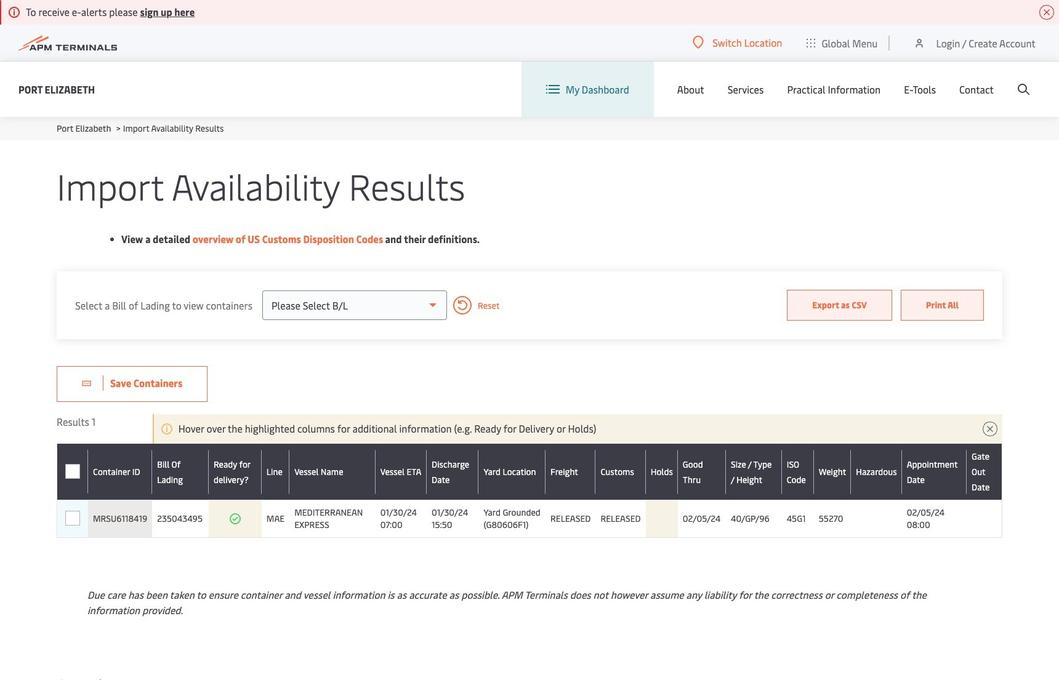 Task type: locate. For each thing, give the bounding box(es) containing it.
ready image
[[229, 513, 241, 525]]

close alert image
[[1040, 5, 1055, 20]]

None checkbox
[[65, 511, 80, 526]]

None checkbox
[[65, 465, 80, 479], [65, 465, 80, 480], [65, 512, 80, 527], [65, 465, 80, 479], [65, 465, 80, 480], [65, 512, 80, 527]]



Task type: vqa. For each thing, say whether or not it's contained in the screenshot.
the bottommost Los Angeles "link"
no



